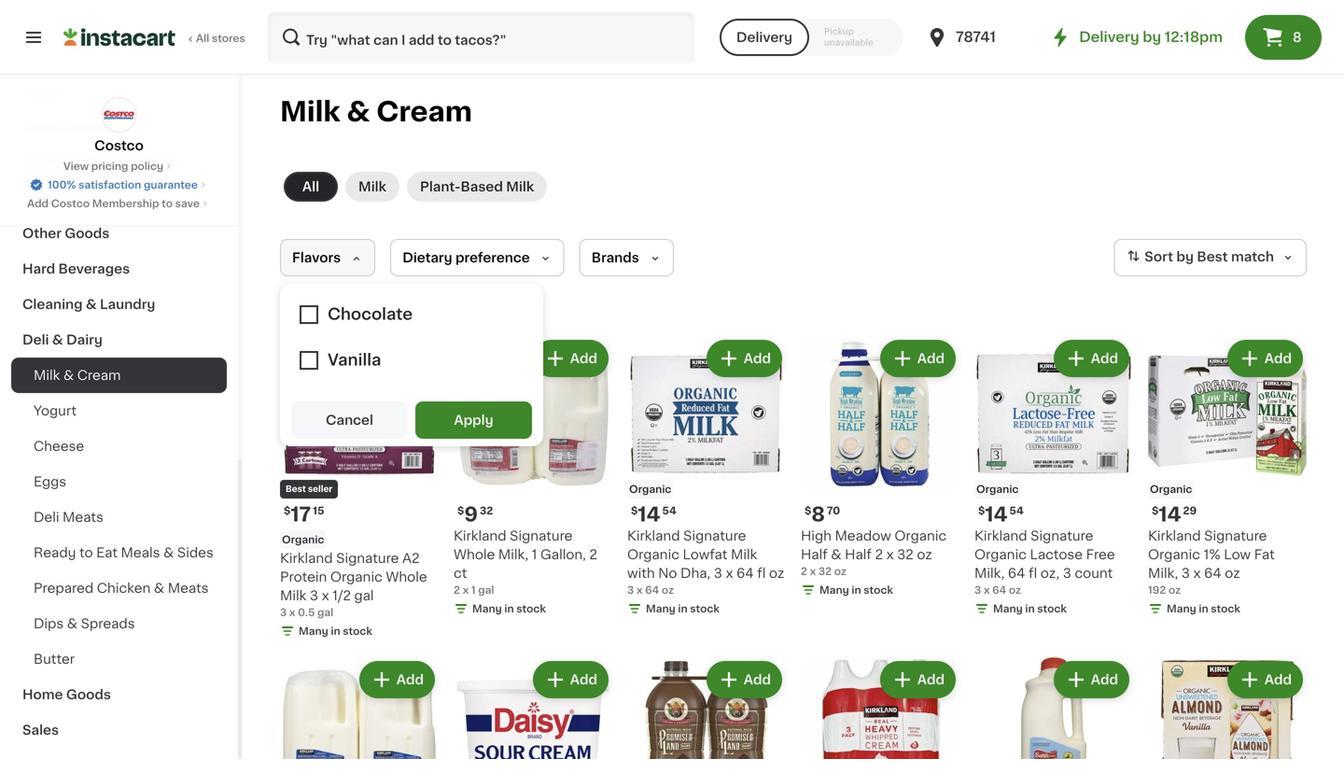 Task type: locate. For each thing, give the bounding box(es) containing it.
half down "high"
[[801, 548, 828, 561]]

many in stock down dha,
[[646, 604, 720, 614]]

in down dha,
[[678, 604, 688, 614]]

& down deli & dairy
[[63, 369, 74, 382]]

14
[[638, 505, 661, 524], [985, 505, 1008, 524], [1159, 505, 1182, 524]]

many down 0.5
[[299, 626, 328, 636]]

cream
[[376, 99, 472, 125], [77, 369, 121, 382]]

goods
[[65, 120, 110, 134], [65, 227, 110, 240], [66, 688, 111, 701]]

0 vertical spatial to
[[162, 198, 173, 209]]

1 horizontal spatial fl
[[1029, 567, 1038, 580]]

1 vertical spatial 32
[[897, 548, 914, 561]]

$ for kirkland signature organic lowfat milk with no dha, 3 x 64 fl oz
[[631, 506, 638, 516]]

costco up 'personal'
[[94, 139, 144, 152]]

& inside cleaning & laundry link
[[86, 298, 97, 311]]

0 horizontal spatial whole
[[386, 571, 427, 584]]

1 horizontal spatial 14
[[985, 505, 1008, 524]]

0 horizontal spatial 14
[[638, 505, 661, 524]]

milk & cream down dairy
[[34, 369, 121, 382]]

Search field
[[269, 13, 694, 62]]

fl inside kirkland signature organic lactose free milk, 64 fl oz, 3 count 3 x 64 oz
[[1029, 567, 1038, 580]]

in down the 'kirkland signature whole milk, 1 gallon, 2 ct 2 x 1 gal'
[[505, 604, 514, 614]]

organic inside "high meadow organic half & half 2 x 32 oz 2 x 32 oz"
[[895, 529, 947, 543]]

54 up kirkland signature organic lactose free milk, 64 fl oz, 3 count 3 x 64 oz
[[1010, 506, 1024, 516]]

54 up the no
[[663, 506, 677, 516]]

gal
[[478, 585, 494, 595], [354, 589, 374, 602], [318, 607, 334, 618]]

many down the no
[[646, 604, 676, 614]]

$
[[284, 506, 291, 516], [458, 506, 464, 516], [631, 506, 638, 516], [805, 506, 812, 516], [979, 506, 985, 516], [1152, 506, 1159, 516]]

seller
[[308, 485, 333, 493]]

stock down the '1/2' at left
[[343, 626, 372, 636]]

costco
[[94, 139, 144, 152], [51, 198, 90, 209]]

14 for kirkland signature organic 1% low fat milk, 3 x 64 oz
[[1159, 505, 1182, 524]]

meats down sides
[[168, 582, 209, 595]]

many down kirkland signature organic lactose free milk, 64 fl oz, 3 count 3 x 64 oz
[[994, 604, 1023, 614]]

0 horizontal spatial to
[[79, 546, 93, 559]]

1 vertical spatial cream
[[77, 369, 121, 382]]

1 vertical spatial goods
[[65, 227, 110, 240]]

milk, inside the 'kirkland signature whole milk, 1 gallon, 2 ct 2 x 1 gal'
[[498, 548, 529, 561]]

5 $ from the left
[[979, 506, 985, 516]]

best left "match"
[[1197, 250, 1228, 264]]

1 horizontal spatial cream
[[376, 99, 472, 125]]

gal down $ 9 32
[[478, 585, 494, 595]]

stock down oz,
[[1038, 604, 1067, 614]]

2 54 from the left
[[1010, 506, 1024, 516]]

0 horizontal spatial 32
[[480, 506, 493, 516]]

all stores link
[[63, 11, 247, 63]]

kirkland inside kirkland signature organic 1% low fat milk, 3 x 64 oz 192 oz
[[1149, 529, 1201, 543]]

2 fl from the left
[[1029, 567, 1038, 580]]

signature up 'lowfat'
[[684, 529, 746, 543]]

2
[[590, 548, 598, 561], [875, 548, 883, 561], [801, 566, 808, 577], [454, 585, 460, 595]]

whole inside the 'kirkland signature whole milk, 1 gallon, 2 ct 2 x 1 gal'
[[454, 548, 495, 561]]

1 vertical spatial meats
[[168, 582, 209, 595]]

0 horizontal spatial by
[[1143, 30, 1162, 44]]

costco logo image
[[101, 97, 137, 133]]

14 for kirkland signature organic lactose free milk, 64 fl oz, 3 count
[[985, 505, 1008, 524]]

$ left 29
[[1152, 506, 1159, 516]]

8 inside 8 button
[[1293, 31, 1302, 44]]

many in stock down "high meadow organic half & half 2 x 32 oz 2 x 32 oz"
[[820, 585, 893, 595]]

& right chicken at the left bottom of page
[[154, 582, 164, 595]]

other goods link
[[11, 216, 227, 251]]

1 horizontal spatial 1
[[532, 548, 537, 561]]

& up 100%
[[70, 156, 81, 169]]

by right the sort
[[1177, 250, 1194, 264]]

in down the '1/2' at left
[[331, 626, 340, 636]]

$ inside $ 9 32
[[458, 506, 464, 516]]

0 vertical spatial 8
[[1293, 31, 1302, 44]]

kirkland inside kirkland signature organic lactose free milk, 64 fl oz, 3 count 3 x 64 oz
[[975, 529, 1028, 543]]

3
[[714, 567, 723, 580], [1063, 567, 1072, 580], [1182, 567, 1190, 580], [627, 585, 634, 595], [975, 585, 982, 595], [310, 589, 318, 602], [280, 607, 287, 618]]

by inside field
[[1177, 250, 1194, 264]]

2 vertical spatial goods
[[66, 688, 111, 701]]

deli down cleaning
[[22, 333, 49, 346]]

1 down $ 9 32
[[471, 585, 476, 595]]

signature up low
[[1205, 529, 1268, 543]]

signature left a2
[[336, 552, 399, 565]]

best left seller
[[286, 485, 306, 493]]

signature up gallon,
[[510, 529, 573, 543]]

meats up "eat"
[[63, 511, 104, 524]]

half down meadow
[[845, 548, 872, 561]]

many down the 'kirkland signature whole milk, 1 gallon, 2 ct 2 x 1 gal'
[[472, 604, 502, 614]]

view pricing policy
[[63, 161, 164, 171]]

0 vertical spatial meats
[[63, 511, 104, 524]]

all left milk link
[[302, 180, 319, 193]]

many
[[820, 585, 849, 595], [472, 604, 502, 614], [646, 604, 676, 614], [994, 604, 1023, 614], [1167, 604, 1197, 614], [299, 626, 328, 636]]

$ for kirkland signature organic 1% low fat milk, 3 x 64 oz
[[1152, 506, 1159, 516]]

54
[[663, 506, 677, 516], [1010, 506, 1024, 516]]

14 up "with"
[[638, 505, 661, 524]]

1 horizontal spatial by
[[1177, 250, 1194, 264]]

fl
[[758, 567, 766, 580], [1029, 567, 1038, 580]]

0.5
[[298, 607, 315, 618]]

cancel button
[[291, 402, 408, 439]]

fl left oz,
[[1029, 567, 1038, 580]]

many in stock down 0.5
[[299, 626, 372, 636]]

signature for free
[[1031, 529, 1094, 543]]

cream up plant-
[[376, 99, 472, 125]]

0 horizontal spatial 1
[[471, 585, 476, 595]]

milk
[[280, 99, 341, 125], [359, 180, 387, 193], [506, 180, 534, 193], [34, 369, 60, 382], [731, 548, 758, 561], [280, 589, 307, 602]]

1 horizontal spatial 54
[[1010, 506, 1024, 516]]

0 vertical spatial best
[[1197, 250, 1228, 264]]

1 horizontal spatial delivery
[[1080, 30, 1140, 44]]

match
[[1232, 250, 1275, 264]]

by for sort
[[1177, 250, 1194, 264]]

1 vertical spatial whole
[[386, 571, 427, 584]]

milk link
[[345, 172, 400, 202]]

cream down dairy
[[77, 369, 121, 382]]

$ down best seller
[[284, 506, 291, 516]]

goods up beverages
[[65, 227, 110, 240]]

1 vertical spatial best
[[286, 485, 306, 493]]

many down kirkland signature organic 1% low fat milk, 3 x 64 oz 192 oz on the bottom right
[[1167, 604, 1197, 614]]

signature for 1
[[510, 529, 573, 543]]

liquor
[[22, 85, 65, 98]]

delivery inside delivery button
[[737, 31, 793, 44]]

kirkland inside kirkland signature organic lowfat milk with no dha, 3 x 64 fl oz 3 x 64 oz
[[627, 529, 680, 543]]

whole inside kirkland signature a2 protein organic whole milk 3 x 1/2 gal 3 x 0.5 gal
[[386, 571, 427, 584]]

many for kirkland signature a2 protein organic whole milk 3 x 1/2 gal
[[299, 626, 328, 636]]

gal right the '1/2' at left
[[354, 589, 374, 602]]

2 half from the left
[[845, 548, 872, 561]]

x
[[887, 548, 894, 561], [810, 566, 816, 577], [726, 567, 733, 580], [1194, 567, 1201, 580], [463, 585, 469, 595], [637, 585, 643, 595], [984, 585, 990, 595], [322, 589, 329, 602], [289, 607, 296, 618]]

whole up the ct
[[454, 548, 495, 561]]

stock down dha,
[[690, 604, 720, 614]]

2 horizontal spatial 14
[[1159, 505, 1182, 524]]

milk,
[[498, 548, 529, 561], [975, 567, 1005, 580], [1149, 567, 1179, 580]]

best inside field
[[1197, 250, 1228, 264]]

milk, up the 192
[[1149, 567, 1179, 580]]

in down "high meadow organic half & half 2 x 32 oz 2 x 32 oz"
[[852, 585, 861, 595]]

$ 14 54 up kirkland signature organic lactose free milk, 64 fl oz, 3 count 3 x 64 oz
[[979, 505, 1024, 524]]

oz
[[917, 548, 933, 561], [834, 566, 847, 577], [769, 567, 785, 580], [1225, 567, 1241, 580], [662, 585, 674, 595], [1009, 585, 1022, 595], [1169, 585, 1181, 595]]

milk, inside kirkland signature organic lactose free milk, 64 fl oz, 3 count 3 x 64 oz
[[975, 567, 1005, 580]]

& left sides
[[163, 546, 174, 559]]

many in stock down oz,
[[994, 604, 1067, 614]]

deli
[[22, 333, 49, 346], [34, 511, 59, 524]]

kirkland for kirkland signature organic lactose free milk, 64 fl oz, 3 count
[[975, 529, 1028, 543]]

service type group
[[720, 19, 904, 56]]

1 horizontal spatial to
[[162, 198, 173, 209]]

delivery inside delivery by 12:18pm link
[[1080, 30, 1140, 44]]

0 horizontal spatial delivery
[[737, 31, 793, 44]]

1 horizontal spatial whole
[[454, 548, 495, 561]]

$ up "with"
[[631, 506, 638, 516]]

None search field
[[267, 11, 696, 63]]

in down kirkland signature organic 1% low fat milk, 3 x 64 oz 192 oz on the bottom right
[[1199, 604, 1209, 614]]

2 14 from the left
[[985, 505, 1008, 524]]

0 horizontal spatial fl
[[758, 567, 766, 580]]

$ inside $ 14 29
[[1152, 506, 1159, 516]]

1
[[532, 548, 537, 561], [471, 585, 476, 595]]

milk, left oz,
[[975, 567, 1005, 580]]

policy
[[131, 161, 164, 171]]

1 horizontal spatial all
[[302, 180, 319, 193]]

delivery for delivery by 12:18pm
[[1080, 30, 1140, 44]]

0 vertical spatial by
[[1143, 30, 1162, 44]]

14 for kirkland signature organic lowfat milk with no dha, 3 x 64 fl oz
[[638, 505, 661, 524]]

goods right the home
[[66, 688, 111, 701]]

fl right dha,
[[758, 567, 766, 580]]

eggs
[[34, 475, 66, 488]]

1 vertical spatial by
[[1177, 250, 1194, 264]]

goods for other goods
[[65, 227, 110, 240]]

14 left 29
[[1159, 505, 1182, 524]]

0 horizontal spatial milk & cream
[[34, 369, 121, 382]]

0 vertical spatial 32
[[480, 506, 493, 516]]

gal right 0.5
[[318, 607, 334, 618]]

to down guarantee
[[162, 198, 173, 209]]

1 left gallon,
[[532, 548, 537, 561]]

kirkland for kirkland signature a2 protein organic whole milk 3 x 1/2 gal
[[280, 552, 333, 565]]

kirkland for kirkland signature organic 1% low fat milk, 3 x 64 oz
[[1149, 529, 1201, 543]]

& right "dips"
[[67, 617, 78, 630]]

$ left 70
[[805, 506, 812, 516]]

organic inside kirkland signature organic 1% low fat milk, 3 x 64 oz 192 oz
[[1149, 548, 1201, 561]]

all
[[196, 33, 209, 43], [302, 180, 319, 193]]

product group containing 8
[[801, 336, 960, 601]]

deli inside deli & dairy link
[[22, 333, 49, 346]]

$ 14 54 up "with"
[[631, 505, 677, 524]]

product group containing 9
[[454, 336, 613, 620]]

2 right gallon,
[[590, 548, 598, 561]]

kirkland
[[454, 529, 507, 543], [627, 529, 680, 543], [975, 529, 1028, 543], [1149, 529, 1201, 543], [280, 552, 333, 565]]

14 up kirkland signature organic lactose free milk, 64 fl oz, 3 count 3 x 64 oz
[[985, 505, 1008, 524]]

add
[[27, 198, 49, 209], [570, 352, 598, 365], [744, 352, 771, 365], [918, 352, 945, 365], [1091, 352, 1119, 365], [1265, 352, 1292, 365], [397, 673, 424, 686], [570, 673, 598, 686], [744, 673, 771, 686], [918, 673, 945, 686], [1091, 673, 1119, 686], [1265, 673, 1292, 686]]

2 $ from the left
[[458, 506, 464, 516]]

a2
[[402, 552, 420, 565]]

$ for kirkland signature organic lactose free milk, 64 fl oz, 3 count
[[979, 506, 985, 516]]

oz inside kirkland signature organic lactose free milk, 64 fl oz, 3 count 3 x 64 oz
[[1009, 585, 1022, 595]]

12:18pm
[[1165, 30, 1223, 44]]

& down beverages
[[86, 298, 97, 311]]

costco down 100%
[[51, 198, 90, 209]]

high
[[801, 529, 832, 543]]

1 horizontal spatial meats
[[168, 582, 209, 595]]

product group
[[280, 336, 439, 642], [454, 336, 613, 620], [627, 336, 786, 620], [801, 336, 960, 601], [975, 336, 1134, 620], [1149, 336, 1307, 620], [280, 657, 439, 759], [454, 657, 613, 759], [627, 657, 786, 759], [801, 657, 960, 759], [975, 657, 1134, 759], [1149, 657, 1307, 759]]

1 horizontal spatial $ 14 54
[[979, 505, 1024, 524]]

in for 64
[[678, 604, 688, 614]]

0 horizontal spatial meats
[[63, 511, 104, 524]]

fl inside kirkland signature organic lowfat milk with no dha, 3 x 64 fl oz 3 x 64 oz
[[758, 567, 766, 580]]

other goods
[[22, 227, 110, 240]]

whole down a2
[[386, 571, 427, 584]]

best for best seller
[[286, 485, 306, 493]]

dairy
[[66, 333, 103, 346]]

1 vertical spatial to
[[79, 546, 93, 559]]

1 14 from the left
[[638, 505, 661, 524]]

0 horizontal spatial costco
[[51, 198, 90, 209]]

sales link
[[11, 712, 227, 748]]

wine
[[22, 191, 56, 204]]

0 vertical spatial all
[[196, 33, 209, 43]]

kirkland inside the 'kirkland signature whole milk, 1 gallon, 2 ct 2 x 1 gal'
[[454, 529, 507, 543]]

$ inside $ 8 70
[[805, 506, 812, 516]]

$ for kirkland signature whole milk, 1 gallon, 2 ct
[[458, 506, 464, 516]]

0 vertical spatial cream
[[376, 99, 472, 125]]

dietary preference
[[403, 251, 530, 264]]

meals
[[121, 546, 160, 559]]

2 down the ct
[[454, 585, 460, 595]]

view
[[63, 161, 89, 171]]

milk, left gallon,
[[498, 548, 529, 561]]

kirkland inside kirkland signature a2 protein organic whole milk 3 x 1/2 gal 3 x 0.5 gal
[[280, 552, 333, 565]]

many in stock down the 'kirkland signature whole milk, 1 gallon, 2 ct 2 x 1 gal'
[[472, 604, 546, 614]]

eat
[[96, 546, 118, 559]]

$ up the ct
[[458, 506, 464, 516]]

kirkland signature a2 protein organic whole milk 3 x 1/2 gal 3 x 0.5 gal
[[280, 552, 427, 618]]

signature inside kirkland signature a2 protein organic whole milk 3 x 1/2 gal 3 x 0.5 gal
[[336, 552, 399, 565]]

many in stock
[[820, 585, 893, 595], [472, 604, 546, 614], [646, 604, 720, 614], [994, 604, 1067, 614], [1167, 604, 1241, 614], [299, 626, 372, 636]]

deli down eggs
[[34, 511, 59, 524]]

0 horizontal spatial milk,
[[498, 548, 529, 561]]

by left 12:18pm at top
[[1143, 30, 1162, 44]]

& left dairy
[[52, 333, 63, 346]]

many in stock down kirkland signature organic 1% low fat milk, 3 x 64 oz 192 oz on the bottom right
[[1167, 604, 1241, 614]]

$ up kirkland signature organic lactose free milk, 64 fl oz, 3 count 3 x 64 oz
[[979, 506, 985, 516]]

1 horizontal spatial half
[[845, 548, 872, 561]]

goods up health & personal care
[[65, 120, 110, 134]]

1 vertical spatial deli
[[34, 511, 59, 524]]

to inside the 'ready to eat meals & sides' link
[[79, 546, 93, 559]]

1 54 from the left
[[663, 506, 677, 516]]

2 vertical spatial 32
[[819, 566, 832, 577]]

prepared
[[34, 582, 94, 595]]

deli inside deli meats link
[[34, 511, 59, 524]]

ct
[[454, 567, 467, 580]]

0 vertical spatial whole
[[454, 548, 495, 561]]

0 horizontal spatial 54
[[663, 506, 677, 516]]

2 horizontal spatial milk,
[[1149, 567, 1179, 580]]

milk right 'lowfat'
[[731, 548, 758, 561]]

liquor link
[[11, 74, 227, 109]]

health & personal care
[[22, 156, 179, 169]]

care
[[147, 156, 179, 169]]

1 vertical spatial 1
[[471, 585, 476, 595]]

milk down protein
[[280, 589, 307, 602]]

stock down "high meadow organic half & half 2 x 32 oz 2 x 32 oz"
[[864, 585, 893, 595]]

many for kirkland signature organic 1% low fat milk, 3 x 64 oz
[[1167, 604, 1197, 614]]

& inside the 'ready to eat meals & sides' link
[[163, 546, 174, 559]]

1 vertical spatial all
[[302, 180, 319, 193]]

1 horizontal spatial milk,
[[975, 567, 1005, 580]]

deli for deli meats
[[34, 511, 59, 524]]

in for gal
[[331, 626, 340, 636]]

milk up 'yogurt' on the bottom of page
[[34, 369, 60, 382]]

64
[[737, 567, 754, 580], [1008, 567, 1026, 580], [1205, 567, 1222, 580], [645, 585, 659, 595], [993, 585, 1007, 595]]

all left stores
[[196, 33, 209, 43]]

1 vertical spatial 8
[[812, 505, 825, 524]]

29
[[1184, 506, 1197, 516]]

signature inside the 'kirkland signature whole milk, 1 gallon, 2 ct 2 x 1 gal'
[[510, 529, 573, 543]]

& down "high"
[[831, 548, 842, 561]]

0 vertical spatial goods
[[65, 120, 110, 134]]

cleaning & laundry link
[[11, 287, 227, 322]]

plant-based milk
[[420, 180, 534, 193]]

many down "high meadow organic half & half 2 x 32 oz 2 x 32 oz"
[[820, 585, 849, 595]]

6 $ from the left
[[1152, 506, 1159, 516]]

lowfat
[[683, 548, 728, 561]]

signature inside kirkland signature organic lactose free milk, 64 fl oz, 3 count 3 x 64 oz
[[1031, 529, 1094, 543]]

in down kirkland signature organic lactose free milk, 64 fl oz, 3 count 3 x 64 oz
[[1026, 604, 1035, 614]]

hard
[[22, 262, 55, 275]]

ready
[[34, 546, 76, 559]]

1 fl from the left
[[758, 567, 766, 580]]

3 14 from the left
[[1159, 505, 1182, 524]]

cleaning
[[22, 298, 83, 311]]

4 $ from the left
[[805, 506, 812, 516]]

0 vertical spatial milk & cream
[[280, 99, 472, 125]]

& inside health & personal care link
[[70, 156, 81, 169]]

gallon,
[[541, 548, 586, 561]]

best inside product group
[[286, 485, 306, 493]]

1 horizontal spatial costco
[[94, 139, 144, 152]]

2 horizontal spatial 32
[[897, 548, 914, 561]]

to left "eat"
[[79, 546, 93, 559]]

1 $ from the left
[[284, 506, 291, 516]]

cheese
[[34, 440, 84, 453]]

to
[[162, 198, 173, 209], [79, 546, 93, 559]]

dips & spreads
[[34, 617, 135, 630]]

stock
[[864, 585, 893, 595], [517, 604, 546, 614], [690, 604, 720, 614], [1038, 604, 1067, 614], [1211, 604, 1241, 614], [343, 626, 372, 636]]

1 horizontal spatial 8
[[1293, 31, 1302, 44]]

cheese link
[[11, 429, 227, 464]]

many in stock for gal
[[299, 626, 372, 636]]

many for kirkland signature organic lactose free milk, 64 fl oz, 3 count
[[994, 604, 1023, 614]]

health & personal care link
[[11, 145, 227, 180]]

$ inside the $ 17 15
[[284, 506, 291, 516]]

1 horizontal spatial best
[[1197, 250, 1228, 264]]

many in stock for oz
[[1167, 604, 1241, 614]]

ready to eat meals & sides
[[34, 546, 214, 559]]

stock for 1
[[517, 604, 546, 614]]

0 vertical spatial deli
[[22, 333, 49, 346]]

0 horizontal spatial half
[[801, 548, 828, 561]]

add button
[[535, 342, 607, 375], [709, 342, 781, 375], [882, 342, 954, 375], [1056, 342, 1128, 375], [1230, 342, 1302, 375], [361, 663, 433, 697], [535, 663, 607, 697], [709, 663, 781, 697], [882, 663, 954, 697], [1056, 663, 1128, 697], [1230, 663, 1302, 697]]

stock down kirkland signature organic 1% low fat milk, 3 x 64 oz 192 oz on the bottom right
[[1211, 604, 1241, 614]]

0 horizontal spatial 8
[[812, 505, 825, 524]]

stock for gal
[[343, 626, 372, 636]]

0 horizontal spatial $ 14 54
[[631, 505, 677, 524]]

signature inside kirkland signature organic lowfat milk with no dha, 3 x 64 fl oz 3 x 64 oz
[[684, 529, 746, 543]]

deli & dairy link
[[11, 322, 227, 358]]

in for 2
[[852, 585, 861, 595]]

2 $ 14 54 from the left
[[979, 505, 1024, 524]]

delivery
[[1080, 30, 1140, 44], [737, 31, 793, 44]]

many in stock for 2
[[820, 585, 893, 595]]

milk & cream up milk link
[[280, 99, 472, 125]]

1 vertical spatial costco
[[51, 198, 90, 209]]

3 $ from the left
[[631, 506, 638, 516]]

0 horizontal spatial cream
[[77, 369, 121, 382]]

signature for milk
[[684, 529, 746, 543]]

flavors button
[[280, 239, 376, 276]]

yogurt
[[34, 404, 77, 417]]

stock down the 'kirkland signature whole milk, 1 gallon, 2 ct 2 x 1 gal'
[[517, 604, 546, 614]]

in for oz
[[1199, 604, 1209, 614]]

1 horizontal spatial milk & cream
[[280, 99, 472, 125]]

apply button
[[416, 402, 532, 439]]

flavors
[[292, 251, 341, 264]]

signature up lactose
[[1031, 529, 1094, 543]]

signature inside kirkland signature organic 1% low fat milk, 3 x 64 oz 192 oz
[[1205, 529, 1268, 543]]

1 $ 14 54 from the left
[[631, 505, 677, 524]]

2 horizontal spatial gal
[[478, 585, 494, 595]]

0 horizontal spatial all
[[196, 33, 209, 43]]

by for delivery
[[1143, 30, 1162, 44]]

save
[[175, 198, 200, 209]]

0 horizontal spatial best
[[286, 485, 306, 493]]



Task type: describe. For each thing, give the bounding box(es) containing it.
instacart logo image
[[63, 26, 176, 49]]

meadow
[[835, 529, 892, 543]]

& inside "high meadow organic half & half 2 x 32 oz 2 x 32 oz"
[[831, 548, 842, 561]]

stock for 64
[[690, 604, 720, 614]]

deli for deli & dairy
[[22, 333, 49, 346]]

delivery by 12:18pm
[[1080, 30, 1223, 44]]

plant-
[[420, 180, 461, 193]]

with
[[627, 567, 655, 580]]

$ for high meadow organic half & half 2 x 32 oz
[[805, 506, 812, 516]]

1 half from the left
[[801, 548, 828, 561]]

in for 1
[[505, 604, 514, 614]]

54 for lactose
[[1010, 506, 1024, 516]]

spreads
[[81, 617, 135, 630]]

32 inside $ 9 32
[[480, 506, 493, 516]]

milk up all link
[[280, 99, 341, 125]]

kirkland signature whole milk, 1 gallon, 2 ct 2 x 1 gal
[[454, 529, 598, 595]]

100%
[[48, 180, 76, 190]]

best for best match
[[1197, 250, 1228, 264]]

100% satisfaction guarantee
[[48, 180, 198, 190]]

goods for paper goods
[[65, 120, 110, 134]]

no
[[658, 567, 677, 580]]

dietary
[[403, 251, 453, 264]]

hard beverages link
[[11, 251, 227, 287]]

personal
[[84, 156, 143, 169]]

goods for home goods
[[66, 688, 111, 701]]

deli & dairy
[[22, 333, 103, 346]]

many for kirkland signature whole milk, 1 gallon, 2 ct
[[472, 604, 502, 614]]

deli meats link
[[11, 500, 227, 535]]

signature for organic
[[336, 552, 399, 565]]

$ 14 54 for kirkland signature organic lactose free milk, 64 fl oz, 3 count
[[979, 505, 1024, 524]]

& inside the dips & spreads "link"
[[67, 617, 78, 630]]

milk inside kirkland signature a2 protein organic whole milk 3 x 1/2 gal 3 x 0.5 gal
[[280, 589, 307, 602]]

lactose
[[1030, 548, 1083, 561]]

many in stock for 64
[[646, 604, 720, 614]]

& inside prepared chicken & meats link
[[154, 582, 164, 595]]

brands button
[[580, 239, 674, 276]]

x inside kirkland signature organic 1% low fat milk, 3 x 64 oz 192 oz
[[1194, 567, 1201, 580]]

paper goods link
[[11, 109, 227, 145]]

0 horizontal spatial gal
[[318, 607, 334, 618]]

sort by
[[1145, 250, 1194, 264]]

milk inside kirkland signature organic lowfat milk with no dha, 3 x 64 fl oz 3 x 64 oz
[[731, 548, 758, 561]]

many in stock for count
[[994, 604, 1067, 614]]

kirkland signature organic lactose free milk, 64 fl oz, 3 count 3 x 64 oz
[[975, 529, 1116, 595]]

stock for 2
[[864, 585, 893, 595]]

& up milk link
[[347, 99, 370, 125]]

192
[[1149, 585, 1167, 595]]

organic inside kirkland signature organic lowfat milk with no dha, 3 x 64 fl oz 3 x 64 oz
[[627, 548, 680, 561]]

$ 9 32
[[458, 505, 493, 524]]

signature for low
[[1205, 529, 1268, 543]]

chicken
[[97, 582, 151, 595]]

sales
[[22, 724, 59, 737]]

1%
[[1204, 548, 1221, 561]]

low
[[1224, 548, 1251, 561]]

protein
[[280, 571, 327, 584]]

organic inside kirkland signature organic lactose free milk, 64 fl oz, 3 count 3 x 64 oz
[[975, 548, 1027, 561]]

based
[[461, 180, 503, 193]]

view pricing policy link
[[63, 159, 175, 174]]

3 inside kirkland signature organic 1% low fat milk, 3 x 64 oz 192 oz
[[1182, 567, 1190, 580]]

count
[[1075, 567, 1113, 580]]

home goods link
[[11, 677, 227, 712]]

delivery by 12:18pm link
[[1050, 26, 1223, 49]]

preference
[[456, 251, 530, 264]]

milk right the based
[[506, 180, 534, 193]]

$ 14 54 for kirkland signature organic lowfat milk with no dha, 3 x 64 fl oz
[[631, 505, 677, 524]]

kirkland signature organic lowfat milk with no dha, 3 x 64 fl oz 3 x 64 oz
[[627, 529, 785, 595]]

54 for lowfat
[[663, 506, 677, 516]]

prepared chicken & meats link
[[11, 571, 227, 606]]

in for count
[[1026, 604, 1035, 614]]

guarantee
[[144, 180, 198, 190]]

brands
[[592, 251, 639, 264]]

x inside the 'kirkland signature whole milk, 1 gallon, 2 ct 2 x 1 gal'
[[463, 585, 469, 595]]

stock for oz
[[1211, 604, 1241, 614]]

$ 17 15
[[284, 505, 324, 524]]

x inside kirkland signature organic lactose free milk, 64 fl oz, 3 count 3 x 64 oz
[[984, 585, 990, 595]]

ready to eat meals & sides link
[[11, 535, 227, 571]]

9
[[464, 505, 478, 524]]

64 inside kirkland signature organic 1% low fat milk, 3 x 64 oz 192 oz
[[1205, 567, 1222, 580]]

milk right all link
[[359, 180, 387, 193]]

& inside deli & dairy link
[[52, 333, 63, 346]]

dha,
[[681, 567, 711, 580]]

kirkland signature organic 1% low fat milk, 3 x 64 oz 192 oz
[[1149, 529, 1275, 595]]

2 down meadow
[[875, 548, 883, 561]]

to inside add costco membership to save link
[[162, 198, 173, 209]]

delivery for delivery
[[737, 31, 793, 44]]

$ 8 70
[[805, 505, 841, 524]]

add costco membership to save link
[[27, 196, 211, 211]]

kirkland for kirkland signature whole milk, 1 gallon, 2 ct
[[454, 529, 507, 543]]

many for kirkland signature organic lowfat milk with no dha, 3 x 64 fl oz
[[646, 604, 676, 614]]

costco link
[[94, 97, 144, 155]]

1 horizontal spatial 32
[[819, 566, 832, 577]]

delivery button
[[720, 19, 810, 56]]

beverages
[[58, 262, 130, 275]]

deli meats
[[34, 511, 104, 524]]

home
[[22, 688, 63, 701]]

organic inside kirkland signature a2 protein organic whole milk 3 x 1/2 gal 3 x 0.5 gal
[[330, 571, 383, 584]]

add costco membership to save
[[27, 198, 200, 209]]

Best match Sort by field
[[1114, 239, 1307, 276]]

best seller
[[286, 485, 333, 493]]

17
[[291, 505, 311, 524]]

many for high meadow organic half & half 2 x 32 oz
[[820, 585, 849, 595]]

all for all
[[302, 180, 319, 193]]

eggs link
[[11, 464, 227, 500]]

health
[[22, 156, 67, 169]]

cancel
[[326, 414, 373, 427]]

gal inside the 'kirkland signature whole milk, 1 gallon, 2 ct 2 x 1 gal'
[[478, 585, 494, 595]]

fat
[[1255, 548, 1275, 561]]

prepared chicken & meats
[[34, 582, 209, 595]]

all link
[[284, 172, 338, 202]]

best match
[[1197, 250, 1275, 264]]

high meadow organic half & half 2 x 32 oz 2 x 32 oz
[[801, 529, 947, 577]]

1 horizontal spatial gal
[[354, 589, 374, 602]]

15
[[313, 506, 324, 516]]

8 inside product group
[[812, 505, 825, 524]]

butter
[[34, 653, 75, 666]]

wine link
[[11, 180, 227, 216]]

sort
[[1145, 250, 1174, 264]]

dietary preference button
[[390, 239, 565, 276]]

milk, inside kirkland signature organic 1% low fat milk, 3 x 64 oz 192 oz
[[1149, 567, 1179, 580]]

oz,
[[1041, 567, 1060, 580]]

milk & cream link
[[11, 358, 227, 393]]

stock for count
[[1038, 604, 1067, 614]]

butter link
[[11, 641, 227, 677]]

many in stock for 1
[[472, 604, 546, 614]]

0 vertical spatial costco
[[94, 139, 144, 152]]

all for all stores
[[196, 33, 209, 43]]

78741 button
[[926, 11, 1038, 63]]

& inside the milk & cream link
[[63, 369, 74, 382]]

2 down "high"
[[801, 566, 808, 577]]

satisfaction
[[79, 180, 141, 190]]

laundry
[[100, 298, 155, 311]]

1 vertical spatial milk & cream
[[34, 369, 121, 382]]

membership
[[92, 198, 159, 209]]

product group containing 17
[[280, 336, 439, 642]]

kirkland for kirkland signature organic lowfat milk with no dha, 3 x 64 fl oz
[[627, 529, 680, 543]]

all stores
[[196, 33, 245, 43]]

0 vertical spatial 1
[[532, 548, 537, 561]]



Task type: vqa. For each thing, say whether or not it's contained in the screenshot.
Spreads
yes



